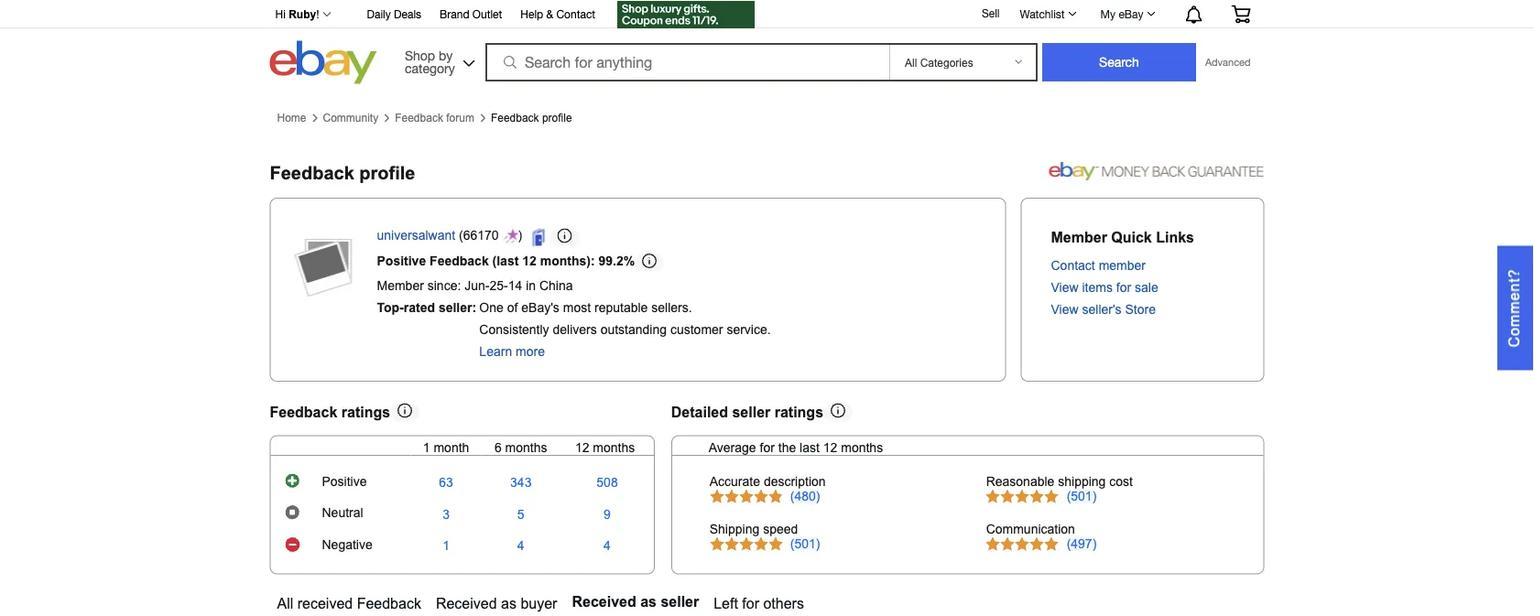 Task type: describe. For each thing, give the bounding box(es) containing it.
received as seller
[[572, 594, 699, 610]]

all received feedback button
[[272, 589, 427, 617]]

0 vertical spatial seller
[[732, 404, 771, 420]]

shop
[[405, 48, 435, 63]]

one
[[479, 301, 504, 315]]

(480) button
[[790, 490, 820, 505]]

2 ratings from the left
[[775, 404, 824, 420]]

neutral
[[322, 506, 363, 520]]

average for the last 12 months
[[709, 441, 883, 455]]

hi
[[275, 8, 286, 21]]

4 for 1st 4 "button" from the left
[[517, 539, 525, 553]]

click to go to universalwant ebay store image
[[532, 229, 550, 247]]

343
[[510, 476, 532, 490]]

watchlist link
[[1010, 3, 1085, 25]]

sale
[[1135, 281, 1159, 295]]

member quick links
[[1051, 229, 1195, 246]]

63 button
[[439, 476, 453, 491]]

ebay money back guarantee policy image
[[1049, 159, 1265, 181]]

5 button
[[517, 508, 525, 522]]

account navigation
[[265, 0, 1265, 31]]

1 4 button from the left
[[517, 539, 525, 554]]

the
[[778, 441, 796, 455]]

received as seller button
[[567, 589, 705, 617]]

store
[[1125, 303, 1156, 317]]

items
[[1082, 281, 1113, 295]]

(501) for shipping
[[1067, 490, 1097, 504]]

description
[[764, 475, 826, 489]]

feedback profile link
[[491, 112, 572, 124]]

cost
[[1110, 475, 1133, 489]]

speed
[[763, 522, 798, 537]]

member
[[1099, 259, 1146, 273]]

comment?
[[1507, 269, 1523, 348]]

positive for positive
[[322, 475, 367, 489]]

for inside contact member view items for sale view seller's store
[[1117, 281, 1132, 295]]

all
[[277, 596, 293, 612]]

deals
[[394, 8, 421, 21]]

1 button
[[443, 539, 450, 554]]

feedback ratings
[[270, 404, 390, 420]]

comment? link
[[1498, 246, 1535, 371]]

buyer
[[521, 596, 557, 612]]

links
[[1156, 229, 1195, 246]]

2 4 button from the left
[[604, 539, 611, 554]]

seller inside button
[[661, 594, 699, 610]]

reasonable
[[986, 475, 1055, 489]]

universalwant
[[377, 229, 455, 243]]

daily deals
[[367, 8, 421, 21]]

customer
[[671, 323, 723, 337]]

feedback forum link
[[395, 112, 474, 124]]

(
[[459, 229, 463, 243]]

2 view from the top
[[1051, 303, 1079, 317]]

member for member since: jun-25-14 in china top-rated seller: one of ebay's most reputable sellers. consistently delivers outstanding customer service. learn more
[[377, 279, 424, 293]]

ebay
[[1119, 7, 1144, 20]]

ebay's
[[522, 301, 560, 315]]

delivers
[[553, 323, 597, 337]]

detailed
[[671, 404, 728, 420]]

positive for positive feedback (last 12 months): 99.2%
[[377, 254, 426, 268]]

by
[[439, 48, 453, 63]]

left
[[714, 596, 738, 612]]

since:
[[428, 279, 461, 293]]

outstanding
[[601, 323, 667, 337]]

(497)
[[1067, 537, 1097, 551]]

view seller's store link
[[1051, 303, 1156, 317]]

480 ratings received on accurate description. click to check average rating. element
[[790, 490, 820, 504]]

14
[[508, 279, 522, 293]]

feedback profile for feedback profile page for universalwant element
[[270, 163, 415, 183]]

sellers.
[[652, 301, 692, 315]]

reputable
[[595, 301, 648, 315]]

help
[[521, 8, 543, 21]]

left for others
[[714, 596, 804, 612]]

)
[[518, 229, 526, 243]]

(497) button
[[1067, 537, 1097, 552]]

497 ratings received on communication. click to check average rating. element
[[1067, 537, 1097, 551]]

(480)
[[790, 490, 820, 504]]

hi ruby !
[[275, 8, 319, 21]]

contact inside contact member view items for sale view seller's store
[[1051, 259, 1095, 273]]

top-
[[377, 301, 404, 315]]

1 ratings from the left
[[341, 404, 390, 420]]

501 ratings received on shipping speed. click to check average rating. element
[[790, 537, 820, 551]]

my
[[1101, 7, 1116, 20]]

member for member quick links
[[1051, 229, 1107, 246]]

shipping speed
[[710, 522, 798, 537]]

communication
[[986, 522, 1075, 537]]

advanced
[[1206, 56, 1251, 68]]

sell link
[[974, 7, 1008, 19]]

feedback forum
[[395, 112, 474, 124]]

months for 12 months
[[593, 441, 635, 455]]

forum
[[446, 112, 474, 124]]

!
[[316, 8, 319, 21]]

(last
[[492, 254, 519, 268]]

rated
[[404, 301, 435, 315]]

12 months
[[575, 441, 635, 455]]

help & contact link
[[521, 5, 596, 25]]

quick
[[1112, 229, 1152, 246]]

1 for 1 button
[[443, 539, 450, 553]]



Task type: locate. For each thing, give the bounding box(es) containing it.
feedback profile for feedback profile link
[[491, 112, 572, 124]]

(501) down speed
[[790, 537, 820, 551]]

(501) button for speed
[[790, 537, 820, 552]]

343 button
[[510, 476, 532, 491]]

0 horizontal spatial 4 button
[[517, 539, 525, 554]]

received right buyer
[[572, 594, 636, 610]]

profile
[[542, 112, 572, 124], [359, 163, 415, 183]]

508 button
[[597, 476, 618, 491]]

6
[[495, 441, 502, 455]]

received
[[297, 596, 353, 612]]

months):
[[540, 254, 595, 268]]

1 horizontal spatial (501)
[[1067, 490, 1097, 504]]

1 vertical spatial 1
[[443, 539, 450, 553]]

508
[[597, 476, 618, 490]]

0 horizontal spatial 1
[[423, 441, 430, 455]]

for for left for others
[[742, 596, 759, 612]]

profile inside feedback profile link
[[542, 112, 572, 124]]

none submit inside shop by category banner
[[1043, 43, 1196, 82]]

1 horizontal spatial 4 button
[[604, 539, 611, 554]]

positive up neutral
[[322, 475, 367, 489]]

3 button
[[443, 508, 450, 522]]

1 vertical spatial (501)
[[790, 537, 820, 551]]

shipping
[[1058, 475, 1106, 489]]

4 button down 5 button
[[517, 539, 525, 554]]

1 vertical spatial view
[[1051, 303, 1079, 317]]

0 horizontal spatial profile
[[359, 163, 415, 183]]

member up 'contact member' 'link'
[[1051, 229, 1107, 246]]

months up 508
[[593, 441, 635, 455]]

received for received as seller
[[572, 594, 636, 610]]

1 horizontal spatial 4
[[604, 539, 611, 553]]

shipping
[[710, 522, 760, 537]]

4 down 5 button
[[517, 539, 525, 553]]

feedback profile right forum
[[491, 112, 572, 124]]

accurate
[[710, 475, 760, 489]]

feedback inside button
[[357, 596, 421, 612]]

1 down 3 button
[[443, 539, 450, 553]]

view
[[1051, 281, 1079, 295], [1051, 303, 1079, 317]]

accurate description
[[710, 475, 826, 489]]

1 vertical spatial seller
[[661, 594, 699, 610]]

feedback profile down community link
[[270, 163, 415, 183]]

consistently
[[479, 323, 549, 337]]

0 vertical spatial profile
[[542, 112, 572, 124]]

2 vertical spatial for
[[742, 596, 759, 612]]

daily deals link
[[367, 5, 421, 25]]

seller up average
[[732, 404, 771, 420]]

as left buyer
[[501, 596, 517, 612]]

0 vertical spatial (501) button
[[1067, 490, 1097, 505]]

0 horizontal spatial (501)
[[790, 537, 820, 551]]

66170
[[463, 229, 499, 243]]

2 horizontal spatial 12
[[823, 441, 838, 455]]

for left the
[[760, 441, 775, 455]]

1 horizontal spatial profile
[[542, 112, 572, 124]]

seller left left
[[661, 594, 699, 610]]

category
[[405, 60, 455, 76]]

shop by category banner
[[265, 0, 1265, 89]]

0 vertical spatial positive
[[377, 254, 426, 268]]

12 right last
[[823, 441, 838, 455]]

of
[[507, 301, 518, 315]]

as
[[641, 594, 657, 610], [501, 596, 517, 612]]

as left left
[[641, 594, 657, 610]]

months right last
[[841, 441, 883, 455]]

0 horizontal spatial ratings
[[341, 404, 390, 420]]

shop by category
[[405, 48, 455, 76]]

member
[[1051, 229, 1107, 246], [377, 279, 424, 293]]

1 horizontal spatial member
[[1051, 229, 1107, 246]]

4 button down 9 button
[[604, 539, 611, 554]]

seller:
[[439, 301, 477, 315]]

months right 6
[[505, 441, 547, 455]]

1 horizontal spatial 1
[[443, 539, 450, 553]]

1 4 from the left
[[517, 539, 525, 553]]

0 vertical spatial 1
[[423, 441, 430, 455]]

Search for anything text field
[[488, 45, 886, 80]]

0 vertical spatial for
[[1117, 281, 1132, 295]]

(501) button down 'shipping'
[[1067, 490, 1097, 505]]

0 horizontal spatial positive
[[322, 475, 367, 489]]

for right left
[[742, 596, 759, 612]]

most
[[563, 301, 591, 315]]

member inside member since: jun-25-14 in china top-rated seller: one of ebay's most reputable sellers. consistently delivers outstanding customer service. learn more
[[377, 279, 424, 293]]

positive down universalwant link
[[377, 254, 426, 268]]

for inside button
[[742, 596, 759, 612]]

(501) down 'shipping'
[[1067, 490, 1097, 504]]

in
[[526, 279, 536, 293]]

daily
[[367, 8, 391, 21]]

1 horizontal spatial positive
[[377, 254, 426, 268]]

others
[[764, 596, 804, 612]]

for for average for the last 12 months
[[760, 441, 775, 455]]

1 for 1 month
[[423, 441, 430, 455]]

home
[[277, 112, 306, 124]]

1 view from the top
[[1051, 281, 1079, 295]]

as for buyer
[[501, 596, 517, 612]]

contact member view items for sale view seller's store
[[1051, 259, 1159, 317]]

1 horizontal spatial contact
[[1051, 259, 1095, 273]]

5
[[517, 508, 525, 522]]

1 horizontal spatial months
[[593, 441, 635, 455]]

1 vertical spatial positive
[[322, 475, 367, 489]]

6 months
[[495, 441, 547, 455]]

4 down 9 button
[[604, 539, 611, 553]]

user profile for universalwant image
[[289, 230, 362, 303]]

None submit
[[1043, 43, 1196, 82]]

reasonable shipping cost
[[986, 475, 1133, 489]]

detailed seller ratings
[[671, 404, 824, 420]]

profile for feedback profile page for universalwant element
[[359, 163, 415, 183]]

sell
[[982, 7, 1000, 19]]

get the coupon image
[[618, 1, 755, 28]]

month
[[434, 441, 469, 455]]

1 horizontal spatial 12
[[575, 441, 590, 455]]

0 horizontal spatial 12
[[522, 254, 537, 268]]

average
[[709, 441, 756, 455]]

seller
[[732, 404, 771, 420], [661, 594, 699, 610]]

contact member link
[[1051, 259, 1146, 273]]

1 vertical spatial for
[[760, 441, 775, 455]]

0 horizontal spatial contact
[[556, 8, 596, 21]]

1 vertical spatial feedback profile
[[270, 163, 415, 183]]

1 vertical spatial profile
[[359, 163, 415, 183]]

home link
[[277, 112, 306, 124]]

1 horizontal spatial feedback profile
[[491, 112, 572, 124]]

contact right &
[[556, 8, 596, 21]]

universalwant ( 66170
[[377, 229, 499, 243]]

(501) for speed
[[790, 537, 820, 551]]

as inside button
[[641, 594, 657, 610]]

view left "items" on the right top
[[1051, 281, 1079, 295]]

0 horizontal spatial member
[[377, 279, 424, 293]]

12 right 6 months
[[575, 441, 590, 455]]

received
[[572, 594, 636, 610], [436, 596, 497, 612]]

learn
[[479, 345, 512, 359]]

0 horizontal spatial (501) button
[[790, 537, 820, 552]]

jun-
[[465, 279, 490, 293]]

contact
[[556, 8, 596, 21], [1051, 259, 1095, 273]]

feedback profile
[[491, 112, 572, 124], [270, 163, 415, 183]]

0 vertical spatial view
[[1051, 281, 1079, 295]]

months
[[505, 441, 547, 455], [593, 441, 635, 455], [841, 441, 883, 455]]

0 horizontal spatial seller
[[661, 594, 699, 610]]

0 vertical spatial (501)
[[1067, 490, 1097, 504]]

your shopping cart image
[[1231, 5, 1252, 23]]

0 vertical spatial member
[[1051, 229, 1107, 246]]

as for seller
[[641, 594, 657, 610]]

member up top-
[[377, 279, 424, 293]]

25-
[[490, 279, 508, 293]]

contact inside the account navigation
[[556, 8, 596, 21]]

view left seller's
[[1051, 303, 1079, 317]]

0 horizontal spatial feedback profile
[[270, 163, 415, 183]]

for down member
[[1117, 281, 1132, 295]]

watchlist
[[1020, 7, 1065, 20]]

(501) button down speed
[[790, 537, 820, 552]]

1
[[423, 441, 430, 455], [443, 539, 450, 553]]

1 horizontal spatial as
[[641, 594, 657, 610]]

1 vertical spatial (501) button
[[790, 537, 820, 552]]

months for 6 months
[[505, 441, 547, 455]]

received for received as buyer
[[436, 596, 497, 612]]

2 4 from the left
[[604, 539, 611, 553]]

brand outlet link
[[440, 5, 502, 25]]

2 horizontal spatial months
[[841, 441, 883, 455]]

1 months from the left
[[505, 441, 547, 455]]

1 horizontal spatial (501) button
[[1067, 490, 1097, 505]]

3
[[443, 508, 450, 522]]

contact up "items" on the right top
[[1051, 259, 1095, 273]]

received as buyer button
[[431, 589, 563, 617]]

0 horizontal spatial as
[[501, 596, 517, 612]]

9
[[604, 508, 611, 522]]

1 vertical spatial contact
[[1051, 259, 1095, 273]]

2 months from the left
[[593, 441, 635, 455]]

community
[[323, 112, 379, 124]]

received inside button
[[436, 596, 497, 612]]

feedback profile main content
[[270, 104, 1535, 617]]

0 horizontal spatial 4
[[517, 539, 525, 553]]

negative
[[322, 538, 373, 553]]

1 horizontal spatial received
[[572, 594, 636, 610]]

0 vertical spatial feedback profile
[[491, 112, 572, 124]]

service.
[[727, 323, 771, 337]]

3 months from the left
[[841, 441, 883, 455]]

feedback profile page for universalwant element
[[270, 163, 415, 183]]

received down 1 button
[[436, 596, 497, 612]]

0 horizontal spatial months
[[505, 441, 547, 455]]

1 vertical spatial member
[[377, 279, 424, 293]]

profile for feedback profile link
[[542, 112, 572, 124]]

9 button
[[604, 508, 611, 522]]

positive feedback (last 12 months): 99.2%
[[377, 254, 635, 268]]

4 for first 4 "button" from right
[[604, 539, 611, 553]]

(501) button for shipping
[[1067, 490, 1097, 505]]

left for others button
[[708, 589, 810, 617]]

brand outlet
[[440, 8, 502, 21]]

seller's
[[1082, 303, 1122, 317]]

1 horizontal spatial seller
[[732, 404, 771, 420]]

1 horizontal spatial ratings
[[775, 404, 824, 420]]

0 vertical spatial contact
[[556, 8, 596, 21]]

1 left 'month'
[[423, 441, 430, 455]]

12 right "(last"
[[522, 254, 537, 268]]

0 horizontal spatial received
[[436, 596, 497, 612]]

4
[[517, 539, 525, 553], [604, 539, 611, 553]]

501 ratings received on reasonable shipping cost. click to check average rating. element
[[1067, 490, 1097, 504]]

received inside button
[[572, 594, 636, 610]]

feedback score is 66170 element
[[463, 229, 499, 247]]

(501)
[[1067, 490, 1097, 504], [790, 537, 820, 551]]

as inside button
[[501, 596, 517, 612]]

63
[[439, 476, 453, 490]]



Task type: vqa. For each thing, say whether or not it's contained in the screenshot.


